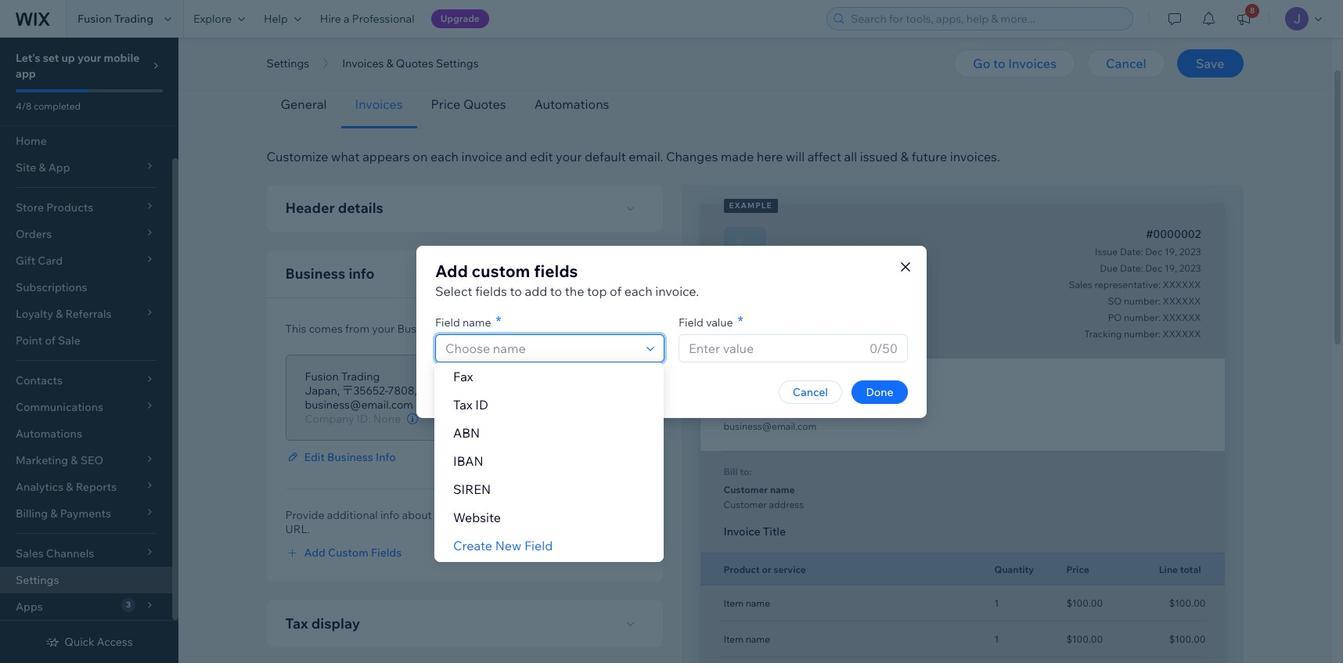 Task type: vqa. For each thing, say whether or not it's contained in the screenshot.
Online
no



Task type: describe. For each thing, give the bounding box(es) containing it.
list box containing fax
[[434, 362, 664, 532]]

of inside sidebar element
[[45, 333, 55, 348]]

1 horizontal spatial to
[[550, 283, 562, 299]]

email.
[[629, 149, 663, 164]]

add custom fields button
[[285, 546, 402, 560]]

add another field button
[[435, 381, 565, 400]]

edit
[[304, 450, 325, 464]]

of inside add custom fields select fields to add to the top of each invoice.
[[610, 283, 622, 299]]

settings for settings link
[[16, 573, 59, 587]]

let's set up your mobile app
[[16, 51, 140, 81]]

1 item name from the top
[[724, 597, 770, 609]]

go to invoices button
[[954, 49, 1076, 78]]

sales
[[1069, 279, 1093, 290]]

3 xxxxxx from the top
[[1163, 312, 1201, 323]]

representative:
[[1095, 279, 1161, 290]]

1 number: from the top
[[1124, 295, 1161, 307]]

fusion trading japan, 〒35652-7808 alrogersvillehickory drive 109 business@email.com
[[724, 373, 861, 432]]

this
[[285, 322, 306, 336]]

field name *
[[435, 312, 502, 330]]

2 item from the top
[[724, 633, 744, 645]]

alrogersvillehickory for 7808,
[[420, 384, 529, 398]]

0 vertical spatial business
[[285, 265, 346, 283]]

1 date: from the top
[[1120, 246, 1143, 258]]

0 vertical spatial each
[[431, 149, 459, 164]]

upgrade button
[[431, 9, 489, 28]]

subscriptions link
[[0, 274, 172, 301]]

bill
[[724, 466, 738, 478]]

〒35652- for 7808
[[756, 392, 795, 404]]

0 horizontal spatial cancel
[[793, 385, 828, 399]]

0 horizontal spatial fields
[[475, 283, 507, 299]]

on
[[413, 149, 428, 164]]

hire a professional
[[320, 12, 415, 26]]

info inside the provide additional info about your business like a tax id or website url.
[[380, 508, 400, 522]]

line total
[[1159, 563, 1201, 575]]

tax for tax id
[[453, 397, 473, 413]]

2 xxxxxx from the top
[[1163, 295, 1201, 307]]

trading for fusion trading
[[114, 12, 153, 26]]

what
[[331, 149, 360, 164]]

automations for automations button
[[534, 96, 609, 112]]

2 date: from the top
[[1120, 262, 1143, 274]]

go to invoices
[[973, 56, 1057, 71]]

1 item from the top
[[724, 597, 744, 609]]

add custom fields
[[304, 546, 402, 560]]

7808,
[[388, 384, 417, 398]]

invoice
[[724, 525, 761, 539]]

settings inside button
[[436, 56, 479, 70]]

〒35652- for 7808,
[[342, 384, 388, 398]]

app
[[16, 67, 36, 81]]

fields
[[371, 546, 402, 560]]

invoices & quotes settings
[[342, 56, 479, 70]]

8
[[1250, 5, 1255, 16]]

custom
[[472, 260, 530, 281]]

explore
[[193, 12, 232, 26]]

* for field value *
[[738, 312, 743, 330]]

fax
[[453, 369, 473, 384]]

tax display
[[285, 615, 360, 633]]

business@email.com for 7808
[[724, 420, 817, 432]]

made
[[721, 149, 754, 164]]

all
[[844, 149, 857, 164]]

to inside button
[[993, 56, 1006, 71]]

company id: none
[[305, 412, 401, 426]]

#0000002 issue date: dec 19, 2023 due date: dec 19, 2023 sales representative: xxxxxx so number: xxxxxx po number: xxxxxx tracking number: xxxxxx
[[1069, 227, 1201, 340]]

2 item name from the top
[[724, 633, 770, 645]]

automations for automations "link"
[[16, 427, 82, 441]]

point of sale
[[16, 333, 80, 348]]

invoice.
[[655, 283, 699, 299]]

professional
[[352, 12, 415, 26]]

1 horizontal spatial info
[[445, 322, 465, 336]]

0 horizontal spatial info
[[349, 265, 375, 283]]

set
[[43, 51, 59, 65]]

total
[[1180, 563, 1201, 575]]

8 button
[[1227, 0, 1261, 38]]

your inside the let's set up your mobile app
[[77, 51, 101, 65]]

info inside the edit business info button
[[376, 450, 396, 464]]

business
[[460, 508, 505, 522]]

edit
[[530, 149, 553, 164]]

hire
[[320, 12, 341, 26]]

business inside button
[[327, 450, 373, 464]]

0 horizontal spatial to
[[510, 283, 522, 299]]

save
[[1196, 56, 1225, 71]]

invoices right the go
[[1008, 56, 1057, 71]]

edit business info button
[[285, 449, 396, 465]]

the
[[565, 283, 584, 299]]

drive for fusion trading japan, 〒35652-7808, alrogersvillehickory drive 109 business@email.com
[[532, 384, 559, 398]]

custom
[[328, 546, 369, 560]]

1 xxxxxx from the top
[[1163, 279, 1201, 290]]

fusion trading
[[78, 12, 153, 26]]

id:
[[357, 412, 371, 426]]

1 customer from the top
[[724, 484, 768, 496]]

top
[[587, 283, 607, 299]]

Field value field
[[684, 335, 865, 361]]

invoices & quotes settings button
[[334, 52, 487, 75]]

109 for fusion trading japan, 〒35652-7808 alrogersvillehickory drive 109 business@email.com
[[845, 404, 861, 416]]

siren
[[453, 481, 491, 497]]

0 horizontal spatial a
[[344, 12, 350, 26]]

website
[[453, 510, 501, 525]]

provide
[[285, 508, 324, 522]]

settings for settings button
[[267, 56, 309, 70]]

from
[[345, 322, 370, 336]]

upgrade
[[440, 13, 480, 24]]

details
[[338, 199, 384, 217]]

field inside field name *
[[435, 315, 460, 329]]

value
[[706, 315, 733, 329]]

completed
[[34, 100, 81, 112]]

address
[[769, 499, 804, 510]]

1 horizontal spatial &
[[901, 149, 909, 164]]

bill to: customer name customer address
[[724, 466, 804, 510]]

tax for tax display
[[285, 615, 308, 633]]

1 horizontal spatial or
[[762, 563, 772, 575]]

customize
[[267, 149, 328, 164]]

edit business info
[[304, 450, 396, 464]]

name inside bill to: customer name customer address
[[770, 484, 795, 496]]

issued
[[860, 149, 898, 164]]

& inside button
[[386, 56, 394, 70]]

Field name field
[[441, 335, 642, 361]]

1 horizontal spatial fields
[[534, 260, 578, 281]]

general
[[281, 96, 327, 112]]

product
[[724, 563, 760, 575]]

tax
[[535, 508, 551, 522]]

here
[[757, 149, 783, 164]]

go
[[973, 56, 991, 71]]

help button
[[254, 0, 311, 38]]

drive for fusion trading japan, 〒35652-7808 alrogersvillehickory drive 109 business@email.com
[[820, 404, 843, 416]]

create new field
[[453, 538, 553, 553]]

done button
[[852, 380, 908, 404]]

header details
[[285, 199, 384, 217]]

2 dec from the top
[[1146, 262, 1163, 274]]

1 horizontal spatial cancel button
[[1087, 49, 1165, 78]]

invoices button
[[341, 81, 417, 128]]

invoices for invoices
[[355, 96, 403, 112]]

add another field
[[459, 382, 565, 398]]

price for price
[[1067, 563, 1089, 575]]

abn
[[453, 425, 480, 441]]

0 horizontal spatial id
[[475, 397, 489, 413]]

1 19, from the top
[[1165, 246, 1177, 258]]

japan, for fusion trading japan, 〒35652-7808 alrogersvillehickory drive 109 business@email.com
[[724, 392, 754, 404]]

quotes inside price quotes button
[[463, 96, 506, 112]]

service
[[774, 563, 806, 575]]

* for field name *
[[496, 312, 502, 330]]



Task type: locate. For each thing, give the bounding box(es) containing it.
1 2023 from the top
[[1180, 246, 1201, 258]]

1 vertical spatial item
[[724, 633, 744, 645]]

info
[[445, 322, 465, 336], [376, 450, 396, 464]]

a
[[344, 12, 350, 26], [527, 508, 533, 522]]

access
[[97, 635, 133, 649]]

add down url.
[[304, 546, 326, 560]]

info up from
[[349, 265, 375, 283]]

0 horizontal spatial business@email.com
[[305, 398, 413, 412]]

fusion for fusion trading japan, 〒35652-7808 alrogersvillehickory drive 109 business@email.com
[[724, 373, 754, 384]]

1 vertical spatial tax
[[285, 615, 308, 633]]

* right in
[[496, 312, 502, 330]]

invoices
[[1008, 56, 1057, 71], [342, 56, 384, 70], [355, 96, 403, 112]]

japan, down field value field
[[724, 392, 754, 404]]

business@email.com for 7808,
[[305, 398, 413, 412]]

1 horizontal spatial cancel
[[1106, 56, 1147, 71]]

fields up 'the'
[[534, 260, 578, 281]]

0 horizontal spatial price
[[431, 96, 461, 112]]

name inside field name *
[[463, 315, 491, 329]]

1 vertical spatial drive
[[820, 404, 843, 416]]

trading for fusion trading japan, 〒35652-7808, alrogersvillehickory drive 109 business@email.com
[[341, 370, 380, 384]]

info
[[349, 265, 375, 283], [380, 508, 400, 522]]

trading
[[114, 12, 153, 26], [341, 370, 380, 384], [756, 373, 790, 384]]

add
[[435, 260, 468, 281], [459, 382, 483, 398], [304, 546, 326, 560]]

field value *
[[679, 312, 743, 330]]

tab list
[[267, 81, 1244, 128]]

1 horizontal spatial of
[[610, 283, 622, 299]]

quotes inside invoices & quotes settings button
[[396, 56, 434, 70]]

to left 'the'
[[550, 283, 562, 299]]

quantity
[[995, 563, 1034, 575]]

0 horizontal spatial &
[[386, 56, 394, 70]]

field right another in the left bottom of the page
[[536, 382, 565, 398]]

0 vertical spatial 109
[[561, 384, 580, 398]]

add for custom
[[304, 546, 326, 560]]

or left service
[[762, 563, 772, 575]]

1 horizontal spatial settings
[[267, 56, 309, 70]]

customize what appears on each invoice and edit your default email. changes made here will affect all issued & future invoices.
[[267, 149, 1000, 164]]

Search for tools, apps, help & more... field
[[846, 8, 1128, 30]]

1 horizontal spatial business@email.com
[[724, 420, 817, 432]]

quotes up invoice
[[463, 96, 506, 112]]

item name
[[724, 597, 770, 609], [724, 633, 770, 645]]

japan,
[[305, 384, 340, 398], [724, 392, 754, 404]]

0 vertical spatial alrogersvillehickory
[[420, 384, 529, 398]]

0 horizontal spatial fusion
[[78, 12, 112, 26]]

2 19, from the top
[[1165, 262, 1177, 274]]

1 horizontal spatial alrogersvillehickory
[[724, 404, 818, 416]]

date: up representative:
[[1120, 262, 1143, 274]]

due
[[1100, 262, 1118, 274]]

1 vertical spatial price
[[1067, 563, 1089, 575]]

〒35652-
[[342, 384, 388, 398], [756, 392, 795, 404]]

a inside the provide additional info about your business like a tax id or website url.
[[527, 508, 533, 522]]

0 horizontal spatial or
[[567, 508, 578, 522]]

2 horizontal spatial settings
[[436, 56, 479, 70]]

another
[[486, 382, 533, 398]]

trading up mobile
[[114, 12, 153, 26]]

1 horizontal spatial 〒35652-
[[756, 392, 795, 404]]

to right the go
[[993, 56, 1006, 71]]

0 vertical spatial of
[[610, 283, 622, 299]]

2 horizontal spatial to
[[993, 56, 1006, 71]]

your inside the provide additional info about your business like a tax id or website url.
[[435, 508, 457, 522]]

alrogersvillehickory inside the fusion trading japan, 〒35652-7808, alrogersvillehickory drive 109 business@email.com
[[420, 384, 529, 398]]

0 horizontal spatial quotes
[[396, 56, 434, 70]]

0 horizontal spatial japan,
[[305, 384, 340, 398]]

to left add
[[510, 283, 522, 299]]

0 vertical spatial id
[[475, 397, 489, 413]]

sale
[[58, 333, 80, 348]]

1 horizontal spatial tax
[[453, 397, 473, 413]]

website
[[580, 508, 620, 522]]

point of sale link
[[0, 327, 172, 354]]

1 horizontal spatial quotes
[[463, 96, 506, 112]]

automations inside "link"
[[16, 427, 82, 441]]

fusion inside the fusion trading japan, 〒35652-7808, alrogersvillehickory drive 109 business@email.com
[[305, 370, 339, 384]]

drive down field name field
[[532, 384, 559, 398]]

2 horizontal spatial trading
[[756, 373, 790, 384]]

〒35652- inside fusion trading japan, 〒35652-7808 alrogersvillehickory drive 109 business@email.com
[[756, 392, 795, 404]]

0 horizontal spatial tax
[[285, 615, 308, 633]]

4/8 completed
[[16, 100, 81, 112]]

trading inside the fusion trading japan, 〒35652-7808, alrogersvillehickory drive 109 business@email.com
[[341, 370, 380, 384]]

add up select
[[435, 260, 468, 281]]

default
[[585, 149, 626, 164]]

1 vertical spatial cancel button
[[779, 380, 842, 404]]

add inside button
[[459, 382, 483, 398]]

fusion down field value field
[[724, 373, 754, 384]]

mobile
[[104, 51, 140, 65]]

& up invoices button
[[386, 56, 394, 70]]

cancel button
[[1087, 49, 1165, 78], [779, 380, 842, 404]]

0 vertical spatial &
[[386, 56, 394, 70]]

0 vertical spatial 1
[[995, 597, 999, 609]]

business info
[[285, 265, 375, 283]]

*
[[496, 312, 502, 330], [738, 312, 743, 330]]

business up comes
[[285, 265, 346, 283]]

add inside add custom fields select fields to add to the top of each invoice.
[[435, 260, 468, 281]]

0 horizontal spatial settings
[[16, 573, 59, 587]]

alrogersvillehickory inside fusion trading japan, 〒35652-7808 alrogersvillehickory drive 109 business@email.com
[[724, 404, 818, 416]]

109 down done button in the right of the page
[[845, 404, 861, 416]]

id inside the provide additional info about your business like a tax id or website url.
[[553, 508, 565, 522]]

none
[[373, 412, 401, 426]]

point
[[16, 333, 43, 348]]

1 vertical spatial of
[[45, 333, 55, 348]]

field left in
[[435, 315, 460, 329]]

invoices up invoices button
[[342, 56, 384, 70]]

1 vertical spatial alrogersvillehickory
[[724, 404, 818, 416]]

fusion inside fusion trading japan, 〒35652-7808 alrogersvillehickory drive 109 business@email.com
[[724, 373, 754, 384]]

1 vertical spatial automations
[[16, 427, 82, 441]]

2 customer from the top
[[724, 499, 767, 510]]

or inside the provide additional info about your business like a tax id or website url.
[[567, 508, 578, 522]]

2 number: from the top
[[1124, 312, 1161, 323]]

each left invoice.
[[624, 283, 653, 299]]

field inside button
[[524, 538, 553, 553]]

cancel
[[1106, 56, 1147, 71], [793, 385, 828, 399]]

tax down "fax"
[[453, 397, 473, 413]]

changes
[[666, 149, 718, 164]]

1 horizontal spatial drive
[[820, 404, 843, 416]]

1 vertical spatial date:
[[1120, 262, 1143, 274]]

drive
[[532, 384, 559, 398], [820, 404, 843, 416]]

1 vertical spatial number:
[[1124, 312, 1161, 323]]

a right hire
[[344, 12, 350, 26]]

1 vertical spatial a
[[527, 508, 533, 522]]

select
[[435, 283, 473, 299]]

1 horizontal spatial info
[[380, 508, 400, 522]]

add for custom
[[435, 260, 468, 281]]

each inside add custom fields select fields to add to the top of each invoice.
[[624, 283, 653, 299]]

customer up invoice
[[724, 499, 767, 510]]

1 horizontal spatial japan,
[[724, 392, 754, 404]]

up
[[61, 51, 75, 65]]

1 horizontal spatial each
[[624, 283, 653, 299]]

price quotes button
[[417, 81, 520, 128]]

about
[[402, 508, 432, 522]]

issue
[[1095, 246, 1118, 258]]

sidebar element
[[0, 38, 178, 663]]

this comes from your business info in settings.
[[285, 322, 524, 336]]

drive inside fusion trading japan, 〒35652-7808 alrogersvillehickory drive 109 business@email.com
[[820, 404, 843, 416]]

1 vertical spatial add
[[459, 382, 483, 398]]

0 horizontal spatial of
[[45, 333, 55, 348]]

trading inside fusion trading japan, 〒35652-7808 alrogersvillehickory drive 109 business@email.com
[[756, 373, 790, 384]]

1 vertical spatial business@email.com
[[724, 420, 817, 432]]

109 for fusion trading japan, 〒35652-7808, alrogersvillehickory drive 109 business@email.com
[[561, 384, 580, 398]]

your right from
[[372, 322, 395, 336]]

each right on
[[431, 149, 459, 164]]

1 1 from the top
[[995, 597, 999, 609]]

2 horizontal spatial fusion
[[724, 373, 754, 384]]

alrogersvillehickory for 7808
[[724, 404, 818, 416]]

0 horizontal spatial trading
[[114, 12, 153, 26]]

1 vertical spatial info
[[376, 450, 396, 464]]

tab list containing general
[[267, 81, 1244, 128]]

trading down field value field
[[756, 373, 790, 384]]

alrogersvillehickory
[[420, 384, 529, 398], [724, 404, 818, 416]]

2 2023 from the top
[[1180, 262, 1201, 274]]

0/50
[[870, 340, 898, 356]]

your
[[77, 51, 101, 65], [556, 149, 582, 164], [372, 322, 395, 336], [435, 508, 457, 522]]

fusion up mobile
[[78, 12, 112, 26]]

0 horizontal spatial automations
[[16, 427, 82, 441]]

your right up
[[77, 51, 101, 65]]

#0000002
[[1146, 227, 1201, 241]]

〒35652- inside the fusion trading japan, 〒35652-7808, alrogersvillehickory drive 109 business@email.com
[[342, 384, 388, 398]]

0 vertical spatial add
[[435, 260, 468, 281]]

subscriptions
[[16, 280, 87, 294]]

japan, inside fusion trading japan, 〒35652-7808 alrogersvillehickory drive 109 business@email.com
[[724, 392, 754, 404]]

tax left display
[[285, 615, 308, 633]]

0 horizontal spatial cancel button
[[779, 380, 842, 404]]

1 * from the left
[[496, 312, 502, 330]]

help
[[264, 12, 288, 26]]

2 * from the left
[[738, 312, 743, 330]]

header
[[285, 199, 335, 217]]

settings inside sidebar element
[[16, 573, 59, 587]]

invoices down invoices & quotes settings button
[[355, 96, 403, 112]]

1 vertical spatial id
[[553, 508, 565, 522]]

let's
[[16, 51, 40, 65]]

to
[[993, 56, 1006, 71], [510, 283, 522, 299], [550, 283, 562, 299]]

0 vertical spatial cancel
[[1106, 56, 1147, 71]]

0 vertical spatial a
[[344, 12, 350, 26]]

like
[[507, 508, 524, 522]]

0 vertical spatial 19,
[[1165, 246, 1177, 258]]

1 vertical spatial or
[[762, 563, 772, 575]]

3 number: from the top
[[1124, 328, 1161, 340]]

$100.00
[[1067, 597, 1103, 609], [1169, 597, 1206, 609], [1067, 633, 1103, 645], [1169, 633, 1206, 645]]

tracking
[[1085, 328, 1122, 340]]

& left future
[[901, 149, 909, 164]]

1 vertical spatial 109
[[845, 404, 861, 416]]

id up abn
[[475, 397, 489, 413]]

field left value
[[679, 315, 704, 329]]

tax id
[[453, 397, 489, 413]]

automations inside button
[[534, 96, 609, 112]]

0 horizontal spatial each
[[431, 149, 459, 164]]

so
[[1108, 295, 1122, 307]]

fields down custom
[[475, 283, 507, 299]]

business@email.com inside the fusion trading japan, 〒35652-7808, alrogersvillehickory drive 109 business@email.com
[[305, 398, 413, 412]]

in
[[467, 322, 477, 336]]

19,
[[1165, 246, 1177, 258], [1165, 262, 1177, 274]]

will
[[786, 149, 805, 164]]

invoice
[[461, 149, 502, 164]]

drive inside the fusion trading japan, 〒35652-7808, alrogersvillehickory drive 109 business@email.com
[[532, 384, 559, 398]]

title
[[763, 525, 786, 539]]

settings link
[[0, 567, 172, 593]]

product or service
[[724, 563, 806, 575]]

109 inside fusion trading japan, 〒35652-7808 alrogersvillehickory drive 109 business@email.com
[[845, 404, 861, 416]]

1 horizontal spatial 109
[[845, 404, 861, 416]]

〒35652- down field value field
[[756, 392, 795, 404]]

home
[[16, 134, 47, 148]]

1 horizontal spatial automations
[[534, 96, 609, 112]]

add for another
[[459, 382, 483, 398]]

info down the none
[[376, 450, 396, 464]]

of right top
[[610, 283, 622, 299]]

tax
[[453, 397, 473, 413], [285, 615, 308, 633]]

price down invoices & quotes settings
[[431, 96, 461, 112]]

add
[[525, 283, 547, 299]]

2 vertical spatial add
[[304, 546, 326, 560]]

price inside price quotes button
[[431, 96, 461, 112]]

settings inside button
[[267, 56, 309, 70]]

done
[[866, 385, 894, 399]]

invoices.
[[950, 149, 1000, 164]]

0 horizontal spatial info
[[376, 450, 396, 464]]

settings.
[[479, 322, 524, 336]]

2 vertical spatial number:
[[1124, 328, 1161, 340]]

list box
[[434, 362, 664, 532]]

business@email.com inside fusion trading japan, 〒35652-7808 alrogersvillehickory drive 109 business@email.com
[[724, 420, 817, 432]]

dec up representative:
[[1146, 262, 1163, 274]]

0 vertical spatial or
[[567, 508, 578, 522]]

japan, inside the fusion trading japan, 〒35652-7808, alrogersvillehickory drive 109 business@email.com
[[305, 384, 340, 398]]

fusion up company
[[305, 370, 339, 384]]

&
[[386, 56, 394, 70], [901, 149, 909, 164]]

id right tax
[[553, 508, 565, 522]]

additional
[[327, 508, 378, 522]]

1 vertical spatial business
[[397, 322, 443, 336]]

add left another in the left bottom of the page
[[459, 382, 483, 398]]

0 vertical spatial fields
[[534, 260, 578, 281]]

0 vertical spatial quotes
[[396, 56, 434, 70]]

customer
[[724, 484, 768, 496], [724, 499, 767, 510]]

japan, for fusion trading japan, 〒35652-7808, alrogersvillehickory drive 109 business@email.com
[[305, 384, 340, 398]]

a left tax
[[527, 508, 533, 522]]

hire a professional link
[[311, 0, 424, 38]]

0 vertical spatial item
[[724, 597, 744, 609]]

po
[[1108, 312, 1122, 323]]

number: right po
[[1124, 312, 1161, 323]]

customer down to:
[[724, 484, 768, 496]]

1 vertical spatial 1
[[995, 633, 999, 645]]

date:
[[1120, 246, 1143, 258], [1120, 262, 1143, 274]]

1 horizontal spatial price
[[1067, 563, 1089, 575]]

1 vertical spatial each
[[624, 283, 653, 299]]

1 vertical spatial 2023
[[1180, 262, 1201, 274]]

or left website
[[567, 508, 578, 522]]

fusion trading japan, 〒35652-7808, alrogersvillehickory drive 109 business@email.com
[[305, 370, 580, 412]]

business down select
[[397, 322, 443, 336]]

0 vertical spatial cancel button
[[1087, 49, 1165, 78]]

0 vertical spatial item name
[[724, 597, 770, 609]]

xxxxxx
[[1163, 279, 1201, 290], [1163, 295, 1201, 307], [1163, 312, 1201, 323], [1163, 328, 1201, 340]]

1 vertical spatial cancel
[[793, 385, 828, 399]]

invoices for invoices & quotes settings
[[342, 56, 384, 70]]

field inside field value *
[[679, 315, 704, 329]]

fusion for fusion trading japan, 〒35652-7808, alrogersvillehickory drive 109 business@email.com
[[305, 370, 339, 384]]

1 vertical spatial quotes
[[463, 96, 506, 112]]

0 horizontal spatial 〒35652-
[[342, 384, 388, 398]]

quick
[[64, 635, 94, 649]]

0 vertical spatial dec
[[1146, 246, 1163, 258]]

trading up id:
[[341, 370, 380, 384]]

future
[[912, 149, 947, 164]]

0 vertical spatial drive
[[532, 384, 559, 398]]

〒35652- up id:
[[342, 384, 388, 398]]

display
[[311, 615, 360, 633]]

number: down representative:
[[1124, 295, 1161, 307]]

109 inside the fusion trading japan, 〒35652-7808, alrogersvillehickory drive 109 business@email.com
[[561, 384, 580, 398]]

2 vertical spatial business
[[327, 450, 373, 464]]

0 vertical spatial date:
[[1120, 246, 1143, 258]]

fusion for fusion trading
[[78, 12, 112, 26]]

line
[[1159, 563, 1178, 575]]

number: right the 'tracking'
[[1124, 328, 1161, 340]]

of left sale
[[45, 333, 55, 348]]

company
[[305, 412, 354, 426]]

0 vertical spatial info
[[349, 265, 375, 283]]

1 horizontal spatial id
[[553, 508, 565, 522]]

date: right issue
[[1120, 246, 1143, 258]]

business
[[285, 265, 346, 283], [397, 322, 443, 336], [327, 450, 373, 464]]

1 horizontal spatial fusion
[[305, 370, 339, 384]]

1 horizontal spatial *
[[738, 312, 743, 330]]

* right value
[[738, 312, 743, 330]]

price for price quotes
[[431, 96, 461, 112]]

field inside button
[[536, 382, 565, 398]]

109 down field name field
[[561, 384, 580, 398]]

2 1 from the top
[[995, 633, 999, 645]]

7808
[[795, 392, 818, 404]]

field right new at the left of page
[[524, 538, 553, 553]]

0 horizontal spatial alrogersvillehickory
[[420, 384, 529, 398]]

to:
[[740, 466, 752, 478]]

0 horizontal spatial drive
[[532, 384, 559, 398]]

japan, up company
[[305, 384, 340, 398]]

price right quantity at the right of page
[[1067, 563, 1089, 575]]

0 vertical spatial info
[[445, 322, 465, 336]]

info left in
[[445, 322, 465, 336]]

4 xxxxxx from the top
[[1163, 328, 1201, 340]]

drive right 7808
[[820, 404, 843, 416]]

1 dec from the top
[[1146, 246, 1163, 258]]

your right the edit
[[556, 149, 582, 164]]

your right about
[[435, 508, 457, 522]]

business right edit
[[327, 450, 373, 464]]

info left about
[[380, 508, 400, 522]]

1 vertical spatial item name
[[724, 633, 770, 645]]

4/8
[[16, 100, 32, 112]]

trading for fusion trading japan, 〒35652-7808 alrogersvillehickory drive 109 business@email.com
[[756, 373, 790, 384]]

quotes up invoices button
[[396, 56, 434, 70]]

dec down #0000002
[[1146, 246, 1163, 258]]



